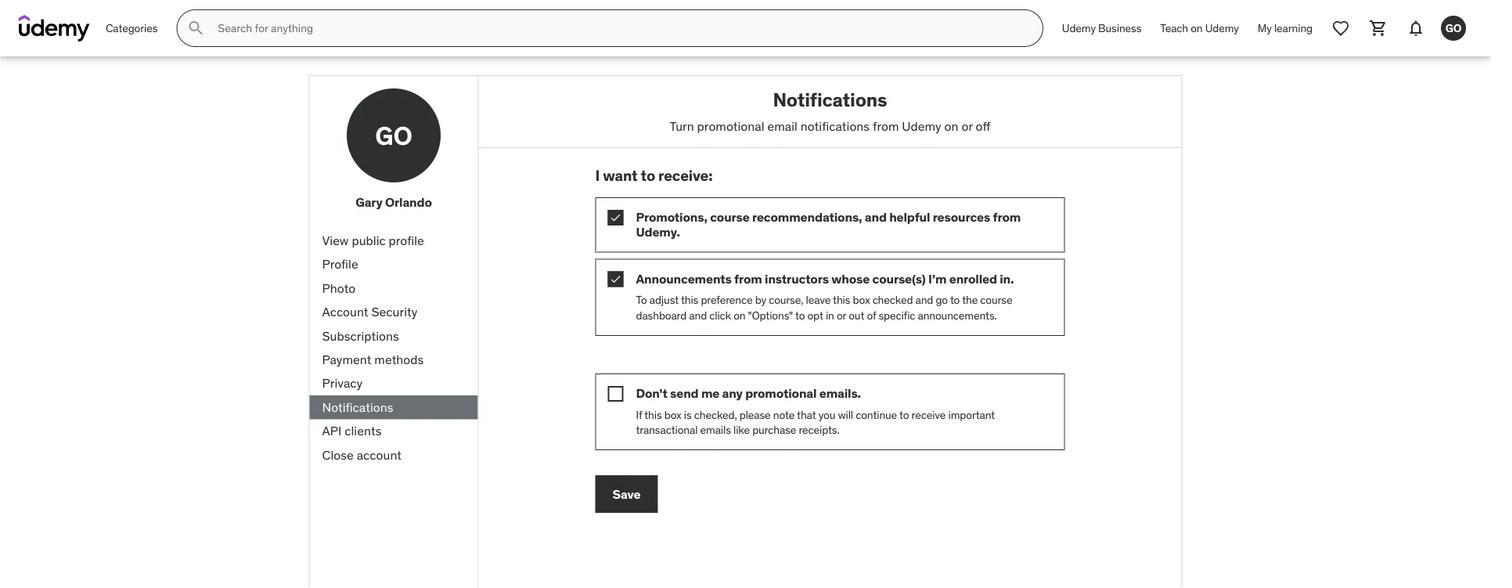 Task type: describe. For each thing, give the bounding box(es) containing it.
from inside 'promotions, course recommendations, and helpful resources from udemy.'
[[993, 209, 1021, 225]]

any
[[722, 385, 743, 401]]

announcements.
[[918, 308, 997, 322]]

learning
[[1275, 21, 1313, 35]]

that
[[797, 408, 816, 422]]

clients
[[345, 423, 382, 439]]

save button
[[596, 475, 658, 513]]

announcements from instructors whose course(s) i'm enrolled in. to adjust this preference by course, leave this box checked and go to the  course dashboard and click on "options" to opt in or out of specific announcements.
[[636, 270, 1014, 322]]

gary
[[356, 194, 383, 210]]

public
[[352, 232, 386, 248]]

checked,
[[694, 408, 737, 422]]

i
[[596, 166, 600, 185]]

account
[[357, 447, 402, 463]]

orlando
[[385, 194, 432, 210]]

2 horizontal spatial udemy
[[1206, 21, 1239, 35]]

receive
[[912, 408, 946, 422]]

off
[[976, 118, 991, 134]]

notifications link
[[310, 395, 478, 419]]

payment
[[322, 351, 372, 367]]

my learning link
[[1249, 9, 1323, 47]]

1 horizontal spatial udemy
[[1063, 21, 1096, 35]]

emails.
[[820, 385, 861, 401]]

business
[[1099, 21, 1142, 35]]

teach on udemy
[[1161, 21, 1239, 35]]

note
[[774, 408, 795, 422]]

or inside announcements from instructors whose course(s) i'm enrolled in. to adjust this preference by course, leave this box checked and go to the  course dashboard and click on "options" to opt in or out of specific announcements.
[[837, 308, 847, 322]]

the
[[963, 293, 978, 307]]

categories button
[[96, 9, 167, 47]]

resources
[[933, 209, 991, 225]]

0 horizontal spatial and
[[689, 308, 707, 322]]

view public profile profile photo account security subscriptions payment methods privacy notifications api clients close account
[[322, 232, 424, 463]]

emails
[[700, 423, 731, 437]]

specific
[[879, 308, 916, 322]]

this inside don't send me any promotional emails. if this box is checked, please note that you will continue to receive important transactional emails like purchase receipts.
[[645, 408, 662, 422]]

in
[[826, 308, 835, 322]]

by
[[755, 293, 767, 307]]

close account link
[[310, 443, 478, 467]]

to inside don't send me any promotional emails. if this box is checked, please note that you will continue to receive important transactional emails like purchase receipts.
[[900, 408, 909, 422]]

preference
[[701, 293, 753, 307]]

transactional
[[636, 423, 698, 437]]

"options"
[[748, 308, 793, 322]]

udemy business
[[1063, 21, 1142, 35]]

promotional inside don't send me any promotional emails. if this box is checked, please note that you will continue to receive important transactional emails like purchase receipts.
[[746, 385, 817, 401]]

go link
[[1435, 9, 1473, 47]]

save
[[613, 486, 641, 502]]

categories
[[106, 21, 158, 35]]

whose
[[832, 270, 870, 287]]

go
[[936, 293, 948, 307]]

notifications inside notifications turn promotional email notifications from udemy on or off
[[773, 88, 888, 111]]

methods
[[375, 351, 424, 367]]

api clients link
[[310, 419, 478, 443]]

view
[[322, 232, 349, 248]]

receive:
[[659, 166, 713, 185]]

udemy.
[[636, 224, 680, 240]]

if
[[636, 408, 642, 422]]

small image
[[608, 271, 624, 287]]

notifications inside "view public profile profile photo account security subscriptions payment methods privacy notifications api clients close account"
[[322, 399, 393, 415]]

api
[[322, 423, 342, 439]]

opt
[[808, 308, 824, 322]]

photo link
[[310, 276, 478, 300]]

course inside announcements from instructors whose course(s) i'm enrolled in. to adjust this preference by course, leave this box checked and go to the  course dashboard and click on "options" to opt in or out of specific announcements.
[[981, 293, 1013, 307]]

course(s)
[[873, 270, 926, 287]]

2 horizontal spatial this
[[833, 293, 851, 307]]

checked
[[873, 293, 913, 307]]

0 vertical spatial go
[[1446, 21, 1462, 35]]

out
[[849, 308, 865, 322]]

of
[[867, 308, 876, 322]]

instructors
[[765, 270, 829, 287]]

is
[[684, 408, 692, 422]]

notifications turn promotional email notifications from udemy on or off
[[670, 88, 991, 134]]

turn
[[670, 118, 694, 134]]

from inside announcements from instructors whose course(s) i'm enrolled in. to adjust this preference by course, leave this box checked and go to the  course dashboard and click on "options" to opt in or out of specific announcements.
[[735, 270, 763, 287]]

udemy inside notifications turn promotional email notifications from udemy on or off
[[902, 118, 942, 134]]



Task type: vqa. For each thing, say whether or not it's contained in the screenshot.
middle ON
yes



Task type: locate. For each thing, give the bounding box(es) containing it.
enrolled
[[950, 270, 998, 287]]

please
[[740, 408, 771, 422]]

promotions,
[[636, 209, 708, 225]]

notifications
[[773, 88, 888, 111], [322, 399, 393, 415]]

on right click at the left bottom of page
[[734, 308, 746, 322]]

to left opt
[[796, 308, 805, 322]]

1 small image from the top
[[608, 210, 624, 226]]

continue
[[856, 408, 897, 422]]

1 vertical spatial course
[[981, 293, 1013, 307]]

to
[[641, 166, 655, 185], [951, 293, 960, 307], [796, 308, 805, 322], [900, 408, 909, 422]]

0 horizontal spatial on
[[734, 308, 746, 322]]

my
[[1258, 21, 1272, 35]]

go
[[1446, 21, 1462, 35], [375, 120, 412, 151]]

like
[[734, 423, 750, 437]]

udemy business link
[[1053, 9, 1151, 47]]

1 vertical spatial box
[[665, 408, 682, 422]]

to right 'go'
[[951, 293, 960, 307]]

my learning
[[1258, 21, 1313, 35]]

from up by
[[735, 270, 763, 287]]

0 horizontal spatial go
[[375, 120, 412, 151]]

0 horizontal spatial or
[[837, 308, 847, 322]]

course
[[710, 209, 750, 225], [981, 293, 1013, 307]]

2 horizontal spatial from
[[993, 209, 1021, 225]]

helpful
[[890, 209, 931, 225]]

announcements
[[636, 270, 732, 287]]

teach
[[1161, 21, 1189, 35]]

this down announcements
[[681, 293, 699, 307]]

on inside announcements from instructors whose course(s) i'm enrolled in. to adjust this preference by course, leave this box checked and go to the  course dashboard and click on "options" to opt in or out of specific announcements.
[[734, 308, 746, 322]]

2 vertical spatial and
[[689, 308, 707, 322]]

or right in
[[837, 308, 847, 322]]

and left 'go'
[[916, 293, 934, 307]]

from
[[873, 118, 899, 134], [993, 209, 1021, 225], [735, 270, 763, 287]]

1 vertical spatial on
[[945, 118, 959, 134]]

payment methods link
[[310, 348, 478, 372]]

course,
[[769, 293, 804, 307]]

small image down 'want'
[[608, 210, 624, 226]]

this right if
[[645, 408, 662, 422]]

0 horizontal spatial from
[[735, 270, 763, 287]]

i want to receive:
[[596, 166, 713, 185]]

on
[[1191, 21, 1203, 35], [945, 118, 959, 134], [734, 308, 746, 322]]

0 vertical spatial course
[[710, 209, 750, 225]]

from inside notifications turn promotional email notifications from udemy on or off
[[873, 118, 899, 134]]

notifications image
[[1407, 19, 1426, 38]]

1 vertical spatial and
[[916, 293, 934, 307]]

on inside notifications turn promotional email notifications from udemy on or off
[[945, 118, 959, 134]]

or inside notifications turn promotional email notifications from udemy on or off
[[962, 118, 973, 134]]

udemy left the off
[[902, 118, 942, 134]]

photo
[[322, 280, 356, 296]]

box inside don't send me any promotional emails. if this box is checked, please note that you will continue to receive important transactional emails like purchase receipts.
[[665, 408, 682, 422]]

send
[[670, 385, 699, 401]]

from right resources
[[993, 209, 1021, 225]]

want
[[603, 166, 638, 185]]

course right the promotions,
[[710, 209, 750, 225]]

in.
[[1000, 270, 1014, 287]]

i'm
[[929, 270, 947, 287]]

promotions, course recommendations, and helpful resources from udemy.
[[636, 209, 1021, 240]]

go right notifications icon
[[1446, 21, 1462, 35]]

notifications up "notifications"
[[773, 88, 888, 111]]

small image
[[608, 210, 624, 226], [608, 386, 624, 402]]

wishlist image
[[1332, 19, 1351, 38]]

don't send me any promotional emails. if this box is checked, please note that you will continue to receive important transactional emails like purchase receipts.
[[636, 385, 995, 437]]

profile
[[322, 256, 358, 272]]

leave
[[806, 293, 831, 307]]

small image left don't
[[608, 386, 624, 402]]

0 vertical spatial promotional
[[697, 118, 765, 134]]

0 horizontal spatial udemy
[[902, 118, 942, 134]]

submit search image
[[187, 19, 205, 38]]

1 horizontal spatial course
[[981, 293, 1013, 307]]

or left the off
[[962, 118, 973, 134]]

profile
[[389, 232, 424, 248]]

course inside 'promotions, course recommendations, and helpful resources from udemy.'
[[710, 209, 750, 225]]

box up out
[[853, 293, 870, 307]]

1 horizontal spatial this
[[681, 293, 699, 307]]

account security link
[[310, 300, 478, 324]]

you
[[819, 408, 836, 422]]

subscriptions link
[[310, 324, 478, 348]]

receipts.
[[799, 423, 840, 437]]

box
[[853, 293, 870, 307], [665, 408, 682, 422]]

1 vertical spatial promotional
[[746, 385, 817, 401]]

0 vertical spatial or
[[962, 118, 973, 134]]

udemy image
[[19, 15, 90, 42]]

2 vertical spatial from
[[735, 270, 763, 287]]

1 horizontal spatial go
[[1446, 21, 1462, 35]]

to
[[636, 293, 647, 307]]

0 vertical spatial notifications
[[773, 88, 888, 111]]

promotional up note
[[746, 385, 817, 401]]

and inside 'promotions, course recommendations, and helpful resources from udemy.'
[[865, 209, 887, 225]]

box left is at the left bottom of the page
[[665, 408, 682, 422]]

1 horizontal spatial box
[[853, 293, 870, 307]]

2 horizontal spatial and
[[916, 293, 934, 307]]

or
[[962, 118, 973, 134], [837, 308, 847, 322]]

1 horizontal spatial notifications
[[773, 88, 888, 111]]

account
[[322, 304, 369, 320]]

0 vertical spatial from
[[873, 118, 899, 134]]

Search for anything text field
[[215, 15, 1024, 42]]

0 horizontal spatial box
[[665, 408, 682, 422]]

0 vertical spatial box
[[853, 293, 870, 307]]

privacy link
[[310, 372, 478, 395]]

1 vertical spatial small image
[[608, 386, 624, 402]]

small image for don't send me any promotional emails.
[[608, 386, 624, 402]]

and left click at the left bottom of page
[[689, 308, 707, 322]]

box inside announcements from instructors whose course(s) i'm enrolled in. to adjust this preference by course, leave this box checked and go to the  course dashboard and click on "options" to opt in or out of specific announcements.
[[853, 293, 870, 307]]

purchase
[[753, 423, 797, 437]]

0 horizontal spatial course
[[710, 209, 750, 225]]

1 horizontal spatial on
[[945, 118, 959, 134]]

this
[[681, 293, 699, 307], [833, 293, 851, 307], [645, 408, 662, 422]]

from right "notifications"
[[873, 118, 899, 134]]

2 horizontal spatial on
[[1191, 21, 1203, 35]]

small image for promotions, course recommendations, and helpful resources from udemy.
[[608, 210, 624, 226]]

1 vertical spatial from
[[993, 209, 1021, 225]]

view public profile link
[[310, 229, 478, 253]]

2 vertical spatial on
[[734, 308, 746, 322]]

to left the receive
[[900, 408, 909, 422]]

close
[[322, 447, 354, 463]]

1 vertical spatial or
[[837, 308, 847, 322]]

to right 'want'
[[641, 166, 655, 185]]

notifications
[[801, 118, 870, 134]]

1 horizontal spatial and
[[865, 209, 887, 225]]

email
[[768, 118, 798, 134]]

1 vertical spatial notifications
[[322, 399, 393, 415]]

will
[[838, 408, 854, 422]]

1 horizontal spatial or
[[962, 118, 973, 134]]

course down "in." at the right top of the page
[[981, 293, 1013, 307]]

gary orlando
[[356, 194, 432, 210]]

privacy
[[322, 375, 363, 391]]

teach on udemy link
[[1151, 9, 1249, 47]]

me
[[702, 385, 720, 401]]

notifications up clients
[[322, 399, 393, 415]]

important
[[949, 408, 995, 422]]

udemy left business
[[1063, 21, 1096, 35]]

promotional inside notifications turn promotional email notifications from udemy on or off
[[697, 118, 765, 134]]

subscriptions
[[322, 328, 399, 344]]

0 horizontal spatial this
[[645, 408, 662, 422]]

profile link
[[310, 253, 478, 276]]

promotional right turn
[[697, 118, 765, 134]]

on right the teach
[[1191, 21, 1203, 35]]

1 vertical spatial go
[[375, 120, 412, 151]]

this up in
[[833, 293, 851, 307]]

don't
[[636, 385, 668, 401]]

0 vertical spatial on
[[1191, 21, 1203, 35]]

2 small image from the top
[[608, 386, 624, 402]]

security
[[372, 304, 418, 320]]

0 vertical spatial small image
[[608, 210, 624, 226]]

click
[[710, 308, 731, 322]]

on left the off
[[945, 118, 959, 134]]

shopping cart with 0 items image
[[1370, 19, 1388, 38]]

go up gary orlando
[[375, 120, 412, 151]]

0 horizontal spatial notifications
[[322, 399, 393, 415]]

adjust
[[650, 293, 679, 307]]

dashboard
[[636, 308, 687, 322]]

1 horizontal spatial from
[[873, 118, 899, 134]]

and left helpful
[[865, 209, 887, 225]]

udemy left my
[[1206, 21, 1239, 35]]

0 vertical spatial and
[[865, 209, 887, 225]]



